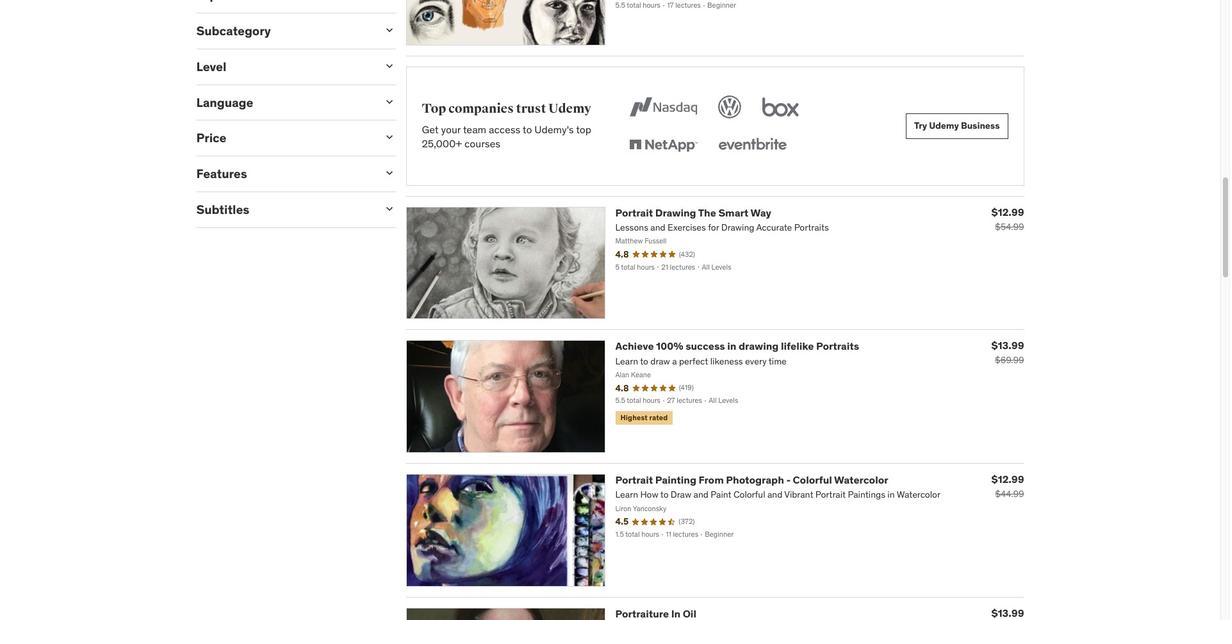 Task type: vqa. For each thing, say whether or not it's contained in the screenshot.
Eventbrite image
yes



Task type: describe. For each thing, give the bounding box(es) containing it.
drawing
[[656, 206, 697, 219]]

top companies trust udemy get your team access to udemy's top 25,000+ courses
[[422, 101, 592, 150]]

$12.99 for portrait painting from photograph - colorful watercolor
[[992, 473, 1025, 486]]

way
[[751, 206, 772, 219]]

success
[[686, 340, 726, 353]]

portraits
[[817, 340, 860, 353]]

$12.99 $44.99
[[992, 473, 1025, 500]]

$13.99 for $13.99
[[992, 607, 1025, 620]]

smart
[[719, 206, 749, 219]]

price button
[[196, 130, 373, 146]]

small image for level
[[383, 59, 396, 72]]

volkswagen image
[[716, 93, 745, 121]]

small image for language
[[383, 95, 396, 108]]

from
[[699, 474, 724, 487]]

portrait drawing the smart way link
[[616, 206, 772, 219]]

features button
[[196, 166, 373, 182]]

companies
[[449, 101, 514, 117]]

drawing
[[739, 340, 779, 353]]

$12.99 $54.99
[[992, 206, 1025, 232]]

netapp image
[[627, 131, 701, 159]]

lifelike
[[781, 340, 814, 353]]

language
[[196, 95, 254, 110]]

level button
[[196, 59, 373, 74]]

portrait drawing the smart way
[[616, 206, 772, 219]]

udemy's
[[535, 123, 574, 136]]

$12.99 for portrait drawing the smart way
[[992, 206, 1025, 218]]

small image
[[383, 167, 396, 180]]

to
[[523, 123, 532, 136]]

team
[[463, 123, 487, 136]]

achieve 100% success in drawing lifelike portraits
[[616, 340, 860, 353]]

25,000+
[[422, 137, 462, 150]]

level
[[196, 59, 227, 74]]

achieve
[[616, 340, 654, 353]]

$13.99 for $13.99 $69.99
[[992, 339, 1025, 352]]



Task type: locate. For each thing, give the bounding box(es) containing it.
0 vertical spatial $13.99
[[992, 339, 1025, 352]]

5 small image from the top
[[383, 203, 396, 215]]

$54.99
[[996, 221, 1025, 232]]

box image
[[760, 93, 803, 121]]

try
[[915, 120, 928, 132]]

udemy inside top companies trust udemy get your team access to udemy's top 25,000+ courses
[[549, 101, 592, 117]]

access
[[489, 123, 521, 136]]

your
[[441, 123, 461, 136]]

2 $13.99 from the top
[[992, 607, 1025, 620]]

2 small image from the top
[[383, 59, 396, 72]]

0 horizontal spatial udemy
[[549, 101, 592, 117]]

portrait for portrait painting from photograph - colorful watercolor
[[616, 474, 653, 487]]

features
[[196, 166, 247, 182]]

try udemy business
[[915, 120, 1000, 132]]

get
[[422, 123, 439, 136]]

1 $13.99 from the top
[[992, 339, 1025, 352]]

portrait for portrait drawing the smart way
[[616, 206, 653, 219]]

small image for subtitles
[[383, 203, 396, 215]]

trust
[[516, 101, 546, 117]]

$12.99 up $44.99
[[992, 473, 1025, 486]]

portrait
[[616, 206, 653, 219], [616, 474, 653, 487]]

small image for price
[[383, 131, 396, 144]]

top
[[422, 101, 446, 117]]

the
[[699, 206, 717, 219]]

0 vertical spatial udemy
[[549, 101, 592, 117]]

1 vertical spatial $12.99
[[992, 473, 1025, 486]]

try udemy business link
[[907, 113, 1009, 139]]

$69.99
[[996, 355, 1025, 366]]

photograph
[[727, 474, 785, 487]]

1 horizontal spatial udemy
[[930, 120, 960, 132]]

top
[[576, 123, 592, 136]]

3 small image from the top
[[383, 95, 396, 108]]

subtitles
[[196, 202, 250, 217]]

language button
[[196, 95, 373, 110]]

subtitles button
[[196, 202, 373, 217]]

small image
[[383, 24, 396, 37], [383, 59, 396, 72], [383, 95, 396, 108], [383, 131, 396, 144], [383, 203, 396, 215]]

in
[[728, 340, 737, 353]]

painting
[[656, 474, 697, 487]]

1 small image from the top
[[383, 24, 396, 37]]

1 vertical spatial portrait
[[616, 474, 653, 487]]

courses
[[465, 137, 501, 150]]

-
[[787, 474, 791, 487]]

price
[[196, 130, 227, 146]]

colorful
[[793, 474, 833, 487]]

subcategory
[[196, 23, 271, 38]]

udemy right try
[[930, 120, 960, 132]]

0 vertical spatial $12.99
[[992, 206, 1025, 218]]

portrait painting from photograph - colorful watercolor
[[616, 474, 889, 487]]

portrait painting from photograph - colorful watercolor link
[[616, 474, 889, 487]]

portrait left painting
[[616, 474, 653, 487]]

subcategory button
[[196, 23, 373, 38]]

4 small image from the top
[[383, 131, 396, 144]]

0 vertical spatial portrait
[[616, 206, 653, 219]]

2 $12.99 from the top
[[992, 473, 1025, 486]]

$44.99
[[996, 489, 1025, 500]]

$12.99 up $54.99
[[992, 206, 1025, 218]]

$13.99 $69.99
[[992, 339, 1025, 366]]

business
[[962, 120, 1000, 132]]

eventbrite image
[[716, 131, 790, 159]]

2 portrait from the top
[[616, 474, 653, 487]]

small image for subcategory
[[383, 24, 396, 37]]

1 portrait from the top
[[616, 206, 653, 219]]

1 $12.99 from the top
[[992, 206, 1025, 218]]

udemy up top
[[549, 101, 592, 117]]

100%
[[657, 340, 684, 353]]

achieve 100% success in drawing lifelike portraits link
[[616, 340, 860, 353]]

$12.99
[[992, 206, 1025, 218], [992, 473, 1025, 486]]

1 vertical spatial $13.99
[[992, 607, 1025, 620]]

portrait left drawing
[[616, 206, 653, 219]]

$13.99
[[992, 339, 1025, 352], [992, 607, 1025, 620]]

udemy
[[549, 101, 592, 117], [930, 120, 960, 132]]

nasdaq image
[[627, 93, 701, 121]]

watercolor
[[835, 474, 889, 487]]

1 vertical spatial udemy
[[930, 120, 960, 132]]



